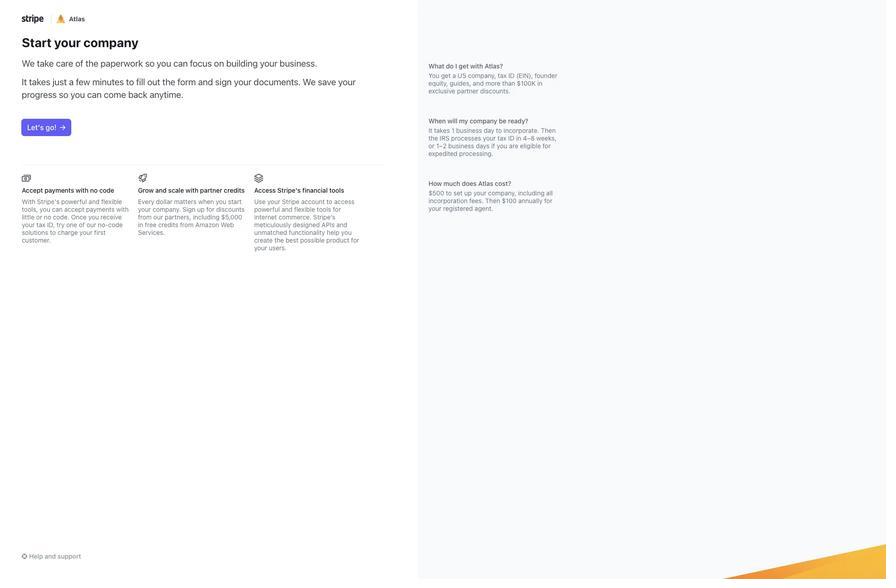 Task type: vqa. For each thing, say whether or not it's contained in the screenshot.
the company within When Will My Company Be Ready? It Takes 1 Business Day To Incorporate. Then The Irs Processes Your Tax Id In 4–8 Weeks, Or 1–2 Business Days If You Are Eligible For Expedited Processing.
yes



Task type: describe. For each thing, give the bounding box(es) containing it.
0 horizontal spatial from
[[138, 213, 152, 221]]

$100k
[[517, 79, 536, 87]]

your left first
[[80, 229, 92, 237]]

takes inside it takes just a few minutes to fill out the form and sign your documents. we save your progress so you can come back anytime.
[[29, 77, 50, 87]]

just
[[53, 77, 67, 87]]

with inside what do i get with atlas? you get a us company, tax id (ein), founder equity, guides, and more than $100k in exclusive partner discounts.
[[470, 62, 483, 70]]

powerful inside access stripe's financial tools use your stripe account to access powerful and flexible tools for internet commerce. stripe's meticulously designed apis and unmatched functionality help you create the best possible product for your users.
[[254, 206, 280, 213]]

incorporate.
[[504, 127, 539, 134]]

when
[[198, 198, 214, 206]]

little
[[22, 213, 34, 221]]

you right the tools,
[[40, 206, 50, 213]]

our inside grow and scale with partner credits every dollar matters when you start your company. sign up for discounts from our partners, including $5,000 in free credits from amazon web services.
[[153, 213, 163, 221]]

grow and scale with partner credits every dollar matters when you start your company. sign up for discounts from our partners, including $5,000 in free credits from amazon web services.
[[138, 187, 245, 237]]

id inside when will my company be ready? it takes 1 business day to incorporate. then the irs processes your tax id in 4–8 weeks, or 1–2 business days if you are eligible for expedited processing.
[[508, 134, 515, 142]]

functionality
[[289, 229, 325, 237]]

fees.
[[469, 197, 484, 205]]

in inside grow and scale with partner credits every dollar matters when you start your company. sign up for discounts from our partners, including $5,000 in free credits from amazon web services.
[[138, 221, 143, 229]]

to inside accept payments with no code with stripe's powerful and flexible tools, you can accept payments with little or no code. once you receive your tax id, try one of our no-code solutions to charge your first customer.
[[50, 229, 56, 237]]

the inside when will my company be ready? it takes 1 business day to incorporate. then the irs processes your tax id in 4–8 weeks, or 1–2 business days if you are eligible for expedited processing.
[[429, 134, 438, 142]]

stripe's inside access stripe's financial tools use your stripe account to access powerful and flexible tools for internet commerce. stripe's meticulously designed apis and unmatched functionality help you create the best possible product for your users.
[[278, 187, 301, 194]]

customer.
[[22, 237, 51, 244]]

dollar
[[156, 198, 172, 206]]

up inside grow and scale with partner credits every dollar matters when you start your company. sign up for discounts from our partners, including $5,000 in free credits from amazon web services.
[[197, 206, 205, 213]]

to inside the how much does atlas cost? $500 to set up your company, including all incorporation fees. then $100 annually for your registered agent.
[[446, 189, 452, 197]]

$5,000
[[221, 213, 242, 221]]

apis
[[322, 221, 335, 229]]

you inside grow and scale with partner credits every dollar matters when you start your company. sign up for discounts from our partners, including $5,000 in free credits from amazon web services.
[[216, 198, 226, 206]]

commerce.
[[279, 213, 312, 221]]

your inside when will my company be ready? it takes 1 business day to incorporate. then the irs processes your tax id in 4–8 weeks, or 1–2 business days if you are eligible for expedited processing.
[[483, 134, 496, 142]]

$500
[[429, 189, 444, 197]]

access
[[254, 187, 276, 194]]

help
[[327, 229, 340, 237]]

does
[[462, 180, 477, 188]]

your down building
[[234, 77, 252, 87]]

to inside it takes just a few minutes to fill out the form and sign your documents. we save your progress so you can come back anytime.
[[126, 77, 134, 87]]

agent.
[[475, 205, 493, 213]]

your down does
[[474, 189, 487, 197]]

your down the tools,
[[22, 221, 35, 229]]

with
[[22, 198, 35, 206]]

users.
[[269, 244, 287, 252]]

services.
[[138, 229, 165, 237]]

how much does atlas cost? $500 to set up your company, including all incorporation fees. then $100 annually for your registered agent.
[[429, 180, 553, 213]]

building
[[226, 58, 258, 69]]

partners,
[[165, 213, 191, 221]]

paperwork
[[101, 58, 143, 69]]

exclusive
[[429, 87, 455, 95]]

i
[[456, 62, 457, 70]]

stripe's
[[313, 213, 335, 221]]

weeks,
[[537, 134, 557, 142]]

and inside what do i get with atlas? you get a us company, tax id (ein), founder equity, guides, and more than $100k in exclusive partner discounts.
[[473, 79, 484, 87]]

code.
[[53, 213, 69, 221]]

1 horizontal spatial from
[[180, 221, 194, 229]]

a inside it takes just a few minutes to fill out the form and sign your documents. we save your progress so you can come back anytime.
[[69, 77, 74, 87]]

and inside it takes just a few minutes to fill out the form and sign your documents. we save your progress so you can come back anytime.
[[198, 77, 213, 87]]

financial
[[303, 187, 328, 194]]

atlas inside the how much does atlas cost? $500 to set up your company, including all incorporation fees. then $100 annually for your registered agent.
[[478, 180, 493, 188]]

discounts.
[[480, 87, 511, 95]]

start your company
[[22, 35, 138, 50]]

start
[[228, 198, 242, 206]]

your left users.
[[254, 244, 267, 252]]

and inside grow and scale with partner credits every dollar matters when you start your company. sign up for discounts from our partners, including $5,000 in free credits from amazon web services.
[[155, 187, 167, 194]]

will
[[448, 117, 458, 125]]

tax inside accept payments with no code with stripe's powerful and flexible tools, you can accept payments with little or no code. once you receive your tax id, try one of our no-code solutions to charge your first customer.
[[36, 221, 45, 229]]

much
[[444, 180, 460, 188]]

documents.
[[254, 77, 301, 87]]

company.
[[153, 206, 181, 213]]

all
[[546, 189, 553, 197]]

atlas?
[[485, 62, 503, 70]]

help and support link
[[22, 553, 385, 562]]

how
[[429, 180, 442, 188]]

what do i get with atlas? you get a us company, tax id (ein), founder equity, guides, and more than $100k in exclusive partner discounts.
[[429, 62, 558, 95]]

sign
[[215, 77, 232, 87]]

guides,
[[450, 79, 471, 87]]

your inside grow and scale with partner credits every dollar matters when you start your company. sign up for discounts from our partners, including $5,000 in free credits from amazon web services.
[[138, 206, 151, 213]]

access stripe's financial tools use your stripe account to access powerful and flexible tools for internet commerce. stripe's meticulously designed apis and unmatched functionality help you create the best possible product for your users.
[[254, 187, 359, 252]]

with up accept
[[76, 187, 89, 194]]

amazon
[[195, 221, 219, 229]]

grow
[[138, 187, 154, 194]]

take
[[37, 58, 54, 69]]

takes inside when will my company be ready? it takes 1 business day to incorporate. then the irs processes your tax id in 4–8 weeks, or 1–2 business days if you are eligible for expedited processing.
[[434, 127, 450, 134]]

partner inside grow and scale with partner credits every dollar matters when you start your company. sign up for discounts from our partners, including $5,000 in free credits from amazon web services.
[[200, 187, 222, 194]]

1 horizontal spatial payments
[[86, 206, 115, 213]]

irs
[[440, 134, 450, 142]]

for inside when will my company be ready? it takes 1 business day to incorporate. then the irs processes your tax id in 4–8 weeks, or 1–2 business days if you are eligible for expedited processing.
[[543, 142, 551, 150]]

and inside accept payments with no code with stripe's powerful and flexible tools, you can accept payments with little or no code. once you receive your tax id, try one of our no-code solutions to charge your first customer.
[[89, 198, 100, 206]]

0 vertical spatial payments
[[45, 187, 74, 194]]

set
[[454, 189, 463, 197]]

free
[[145, 221, 157, 229]]

my
[[459, 117, 468, 125]]

account
[[301, 198, 325, 206]]

eligible
[[520, 142, 541, 150]]

powerful inside accept payments with no code with stripe's powerful and flexible tools, you can accept payments with little or no code. once you receive your tax id, try one of our no-code solutions to charge your first customer.
[[61, 198, 87, 206]]

go!
[[46, 124, 56, 132]]

can inside it takes just a few minutes to fill out the form and sign your documents. we save your progress so you can come back anytime.
[[87, 89, 102, 100]]

support
[[57, 553, 81, 561]]

on
[[214, 58, 224, 69]]

no-
[[98, 221, 108, 229]]

0 vertical spatial atlas
[[69, 15, 85, 23]]

your down $500
[[429, 205, 442, 213]]

our inside accept payments with no code with stripe's powerful and flexible tools, you can accept payments with little or no code. once you receive your tax id, try one of our no-code solutions to charge your first customer.
[[87, 221, 96, 229]]

you inside when will my company be ready? it takes 1 business day to incorporate. then the irs processes your tax id in 4–8 weeks, or 1–2 business days if you are eligible for expedited processing.
[[497, 142, 508, 150]]

come
[[104, 89, 126, 100]]

1 vertical spatial tools
[[317, 206, 331, 213]]

when will my company be ready? it takes 1 business day to incorporate. then the irs processes your tax id in 4–8 weeks, or 1–2 business days if you are eligible for expedited processing.
[[429, 117, 557, 158]]

in inside what do i get with atlas? you get a us company, tax id (ein), founder equity, guides, and more than $100k in exclusive partner discounts.
[[538, 79, 543, 87]]

charge
[[58, 229, 78, 237]]

focus
[[190, 58, 212, 69]]

accept payments with no code with stripe's powerful and flexible tools, you can accept payments with little or no code. once you receive your tax id, try one of our no-code solutions to charge your first customer.
[[22, 187, 129, 244]]

registered
[[443, 205, 473, 213]]

you
[[429, 72, 440, 79]]

in inside when will my company be ready? it takes 1 business day to incorporate. then the irs processes your tax id in 4–8 weeks, or 1–2 business days if you are eligible for expedited processing.
[[516, 134, 521, 142]]

we inside it takes just a few minutes to fill out the form and sign your documents. we save your progress so you can come back anytime.
[[303, 77, 316, 87]]

once
[[71, 213, 87, 221]]

unmatched
[[254, 229, 287, 237]]

sign
[[183, 206, 196, 213]]

for inside grow and scale with partner credits every dollar matters when you start your company. sign up for discounts from our partners, including $5,000 in free credits from amazon web services.
[[206, 206, 215, 213]]

for right product
[[351, 237, 359, 244]]

svg image
[[60, 125, 66, 130]]

few
[[76, 77, 90, 87]]

4–8
[[523, 134, 535, 142]]

help
[[29, 553, 43, 561]]

to inside when will my company be ready? it takes 1 business day to incorporate. then the irs processes your tax id in 4–8 weeks, or 1–2 business days if you are eligible for expedited processing.
[[496, 127, 502, 134]]

1 vertical spatial credits
[[158, 221, 178, 229]]

0 horizontal spatial no
[[44, 213, 51, 221]]

it inside it takes just a few minutes to fill out the form and sign your documents. we save your progress so you can come back anytime.
[[22, 77, 27, 87]]

days
[[476, 142, 490, 150]]

matters
[[174, 198, 197, 206]]

for up apis
[[333, 206, 341, 213]]

and right apis
[[336, 221, 347, 229]]

or inside accept payments with no code with stripe's powerful and flexible tools, you can accept payments with little or no code. once you receive your tax id, try one of our no-code solutions to charge your first customer.
[[36, 213, 42, 221]]

help and support
[[29, 553, 81, 561]]

processes
[[451, 134, 481, 142]]

can inside accept payments with no code with stripe's powerful and flexible tools, you can accept payments with little or no code. once you receive your tax id, try one of our no-code solutions to charge your first customer.
[[52, 206, 63, 213]]



Task type: locate. For each thing, give the bounding box(es) containing it.
company, down atlas?
[[468, 72, 496, 79]]

your up care
[[54, 35, 81, 50]]

0 horizontal spatial payments
[[45, 187, 74, 194]]

1 vertical spatial can
[[87, 89, 102, 100]]

founder
[[535, 72, 558, 79]]

for right annually
[[544, 197, 553, 205]]

stripe's inside accept payments with no code with stripe's powerful and flexible tools, you can accept payments with little or no code. once you receive your tax id, try one of our no-code solutions to charge your first customer.
[[37, 198, 60, 206]]

0 vertical spatial of
[[75, 58, 83, 69]]

0 vertical spatial in
[[538, 79, 543, 87]]

your right the save
[[338, 77, 356, 87]]

0 horizontal spatial atlas
[[69, 15, 85, 23]]

company, inside the how much does atlas cost? $500 to set up your company, including all incorporation fees. then $100 annually for your registered agent.
[[488, 189, 516, 197]]

for right eligible
[[543, 142, 551, 150]]

your up documents. at the left of the page
[[260, 58, 278, 69]]

0 horizontal spatial including
[[193, 213, 220, 221]]

1 horizontal spatial can
[[87, 89, 102, 100]]

or
[[429, 142, 435, 150], [36, 213, 42, 221]]

0 vertical spatial takes
[[29, 77, 50, 87]]

1 horizontal spatial takes
[[434, 127, 450, 134]]

scale
[[168, 187, 184, 194]]

1 vertical spatial company
[[470, 117, 497, 125]]

stripe image
[[22, 15, 44, 24]]

the up anytime.
[[162, 77, 175, 87]]

1 vertical spatial stripe's
[[37, 198, 60, 206]]

2 vertical spatial can
[[52, 206, 63, 213]]

company up day
[[470, 117, 497, 125]]

so down 'just'
[[59, 89, 68, 100]]

company
[[83, 35, 138, 50], [470, 117, 497, 125]]

from down 'every'
[[138, 213, 152, 221]]

1 horizontal spatial company
[[470, 117, 497, 125]]

code
[[99, 187, 114, 194], [108, 221, 123, 229]]

it up "progress"
[[22, 77, 27, 87]]

fill
[[136, 77, 145, 87]]

then inside when will my company be ready? it takes 1 business day to incorporate. then the irs processes your tax id in 4–8 weeks, or 1–2 business days if you are eligible for expedited processing.
[[541, 127, 556, 134]]

0 horizontal spatial flexible
[[101, 198, 122, 206]]

access
[[334, 198, 355, 206]]

0 vertical spatial business
[[456, 127, 482, 134]]

1 horizontal spatial no
[[90, 187, 98, 194]]

or inside when will my company be ready? it takes 1 business day to incorporate. then the irs processes your tax id in 4–8 weeks, or 1–2 business days if you are eligible for expedited processing.
[[429, 142, 435, 150]]

partner down the us at the top right of page
[[457, 87, 479, 95]]

2 vertical spatial tax
[[36, 221, 45, 229]]

including inside grow and scale with partner credits every dollar matters when you start your company. sign up for discounts from our partners, including $5,000 in free credits from amazon web services.
[[193, 213, 220, 221]]

tax left id,
[[36, 221, 45, 229]]

be
[[499, 117, 507, 125]]

to
[[126, 77, 134, 87], [496, 127, 502, 134], [446, 189, 452, 197], [327, 198, 333, 206], [50, 229, 56, 237]]

0 vertical spatial code
[[99, 187, 114, 194]]

0 vertical spatial partner
[[457, 87, 479, 95]]

meticulously
[[254, 221, 291, 229]]

payments up accept
[[45, 187, 74, 194]]

0 vertical spatial or
[[429, 142, 435, 150]]

0 horizontal spatial or
[[36, 213, 42, 221]]

to inside access stripe's financial tools use your stripe account to access powerful and flexible tools for internet commerce. stripe's meticulously designed apis and unmatched functionality help you create the best possible product for your users.
[[327, 198, 333, 206]]

0 vertical spatial no
[[90, 187, 98, 194]]

you up out
[[157, 58, 171, 69]]

takes
[[29, 77, 50, 87], [434, 127, 450, 134]]

the left irs
[[429, 134, 438, 142]]

form
[[178, 77, 196, 87]]

0 horizontal spatial our
[[87, 221, 96, 229]]

1 horizontal spatial flexible
[[294, 206, 315, 213]]

then inside the how much does atlas cost? $500 to set up your company, including all incorporation fees. then $100 annually for your registered agent.
[[485, 197, 500, 205]]

company, down cost?
[[488, 189, 516, 197]]

for inside the how much does atlas cost? $500 to set up your company, including all incorporation fees. then $100 annually for your registered agent.
[[544, 197, 553, 205]]

1 horizontal spatial up
[[464, 189, 472, 197]]

the up few at the left top
[[86, 58, 98, 69]]

are
[[509, 142, 519, 150]]

to left set at top right
[[446, 189, 452, 197]]

0 vertical spatial credits
[[224, 187, 245, 194]]

2 vertical spatial in
[[138, 221, 143, 229]]

1 horizontal spatial partner
[[457, 87, 479, 95]]

0 vertical spatial id
[[509, 72, 515, 79]]

to left access
[[327, 198, 333, 206]]

you down few at the left top
[[71, 89, 85, 100]]

the inside access stripe's financial tools use your stripe account to access powerful and flexible tools for internet commerce. stripe's meticulously designed apis and unmatched functionality help you create the best possible product for your users.
[[275, 237, 284, 244]]

use
[[254, 198, 266, 206]]

0 horizontal spatial up
[[197, 206, 205, 213]]

1 horizontal spatial in
[[516, 134, 521, 142]]

tools
[[329, 187, 344, 194], [317, 206, 331, 213]]

2 horizontal spatial in
[[538, 79, 543, 87]]

0 horizontal spatial we
[[22, 58, 35, 69]]

you right the once
[[88, 213, 99, 221]]

can down few at the left top
[[87, 89, 102, 100]]

up down does
[[464, 189, 472, 197]]

tools up apis
[[317, 206, 331, 213]]

in left 4–8
[[516, 134, 521, 142]]

powerful
[[61, 198, 87, 206], [254, 206, 280, 213]]

it takes just a few minutes to fill out the form and sign your documents. we save your progress so you can come back anytime.
[[22, 77, 356, 100]]

of right care
[[75, 58, 83, 69]]

stripe's
[[278, 187, 301, 194], [37, 198, 60, 206]]

1 horizontal spatial get
[[459, 62, 469, 70]]

partner inside what do i get with atlas? you get a us company, tax id (ein), founder equity, guides, and more than $100k in exclusive partner discounts.
[[457, 87, 479, 95]]

powerful up the once
[[61, 198, 87, 206]]

you right help
[[341, 229, 352, 237]]

and up meticulously
[[282, 206, 293, 213]]

company, for cost?
[[488, 189, 516, 197]]

1 vertical spatial of
[[79, 221, 85, 229]]

the left best
[[275, 237, 284, 244]]

including down when
[[193, 213, 220, 221]]

company inside when will my company be ready? it takes 1 business day to incorporate. then the irs processes your tax id in 4–8 weeks, or 1–2 business days if you are eligible for expedited processing.
[[470, 117, 497, 125]]

1 horizontal spatial it
[[429, 127, 433, 134]]

and left 'sign'
[[198, 77, 213, 87]]

tax right if
[[498, 134, 507, 142]]

1 vertical spatial id
[[508, 134, 515, 142]]

of right 'one' on the top left
[[79, 221, 85, 229]]

expedited
[[429, 150, 458, 158]]

your
[[54, 35, 81, 50], [260, 58, 278, 69], [234, 77, 252, 87], [338, 77, 356, 87], [483, 134, 496, 142], [474, 189, 487, 197], [267, 198, 280, 206], [429, 205, 442, 213], [138, 206, 151, 213], [22, 221, 35, 229], [80, 229, 92, 237], [254, 244, 267, 252]]

or left 1–2 in the top of the page
[[429, 142, 435, 150]]

takes down when at the top of the page
[[434, 127, 450, 134]]

business
[[456, 127, 482, 134], [448, 142, 474, 150]]

1 horizontal spatial including
[[518, 189, 545, 197]]

possible
[[300, 237, 325, 244]]

flexible up receive
[[101, 198, 122, 206]]

0 horizontal spatial partner
[[200, 187, 222, 194]]

1–2
[[436, 142, 447, 150]]

can up form
[[173, 58, 188, 69]]

0 vertical spatial can
[[173, 58, 188, 69]]

start
[[22, 35, 52, 50]]

care
[[56, 58, 73, 69]]

1 vertical spatial company,
[[488, 189, 516, 197]]

0 horizontal spatial get
[[441, 72, 451, 79]]

code right first
[[108, 221, 123, 229]]

partner up when
[[200, 187, 222, 194]]

0 horizontal spatial it
[[22, 77, 27, 87]]

0 horizontal spatial a
[[69, 77, 74, 87]]

to left "try"
[[50, 229, 56, 237]]

$100
[[502, 197, 517, 205]]

credits
[[224, 187, 245, 194], [158, 221, 178, 229]]

the
[[86, 58, 98, 69], [162, 77, 175, 87], [429, 134, 438, 142], [275, 237, 284, 244]]

0 horizontal spatial company
[[83, 35, 138, 50]]

we left the save
[[303, 77, 316, 87]]

atlas right does
[[478, 180, 493, 188]]

we take care of the paperwork so you can focus on building your business.
[[22, 58, 317, 69]]

0 vertical spatial including
[[518, 189, 545, 197]]

1 horizontal spatial we
[[303, 77, 316, 87]]

up inside the how much does atlas cost? $500 to set up your company, including all incorporation fees. then $100 annually for your registered agent.
[[464, 189, 472, 197]]

1 vertical spatial we
[[303, 77, 316, 87]]

1 vertical spatial payments
[[86, 206, 115, 213]]

it inside when will my company be ready? it takes 1 business day to incorporate. then the irs processes your tax id in 4–8 weeks, or 1–2 business days if you are eligible for expedited processing.
[[429, 127, 433, 134]]

your up processing.
[[483, 134, 496, 142]]

of inside accept payments with no code with stripe's powerful and flexible tools, you can accept payments with little or no code. once you receive your tax id, try one of our no-code solutions to charge your first customer.
[[79, 221, 85, 229]]

1 vertical spatial up
[[197, 206, 205, 213]]

get down do
[[441, 72, 451, 79]]

in left free on the top of the page
[[138, 221, 143, 229]]

every
[[138, 198, 154, 206]]

ready?
[[508, 117, 529, 125]]

designed
[[293, 221, 320, 229]]

it
[[22, 77, 27, 87], [429, 127, 433, 134]]

with inside grow and scale with partner credits every dollar matters when you start your company. sign up for discounts from our partners, including $5,000 in free credits from amazon web services.
[[186, 187, 198, 194]]

solutions
[[22, 229, 48, 237]]

1 vertical spatial no
[[44, 213, 51, 221]]

so up out
[[145, 58, 155, 69]]

0 vertical spatial it
[[22, 77, 27, 87]]

1 vertical spatial atlas
[[478, 180, 493, 188]]

0 horizontal spatial can
[[52, 206, 63, 213]]

if
[[491, 142, 495, 150]]

us
[[458, 72, 466, 79]]

credits up start
[[224, 187, 245, 194]]

incorporation
[[429, 197, 468, 205]]

business down 1
[[448, 142, 474, 150]]

payments up no-
[[86, 206, 115, 213]]

1
[[452, 127, 455, 134]]

up right sign
[[197, 206, 205, 213]]

company, inside what do i get with atlas? you get a us company, tax id (ein), founder equity, guides, and more than $100k in exclusive partner discounts.
[[468, 72, 496, 79]]

0 vertical spatial stripe's
[[278, 187, 301, 194]]

you right if
[[497, 142, 508, 150]]

get right i at right top
[[459, 62, 469, 70]]

atlas up start your company
[[69, 15, 85, 23]]

payments
[[45, 187, 74, 194], [86, 206, 115, 213]]

1 vertical spatial get
[[441, 72, 451, 79]]

1 vertical spatial including
[[193, 213, 220, 221]]

with up matters
[[186, 187, 198, 194]]

1 vertical spatial so
[[59, 89, 68, 100]]

and right help
[[45, 553, 56, 561]]

flexible up designed
[[294, 206, 315, 213]]

id
[[509, 72, 515, 79], [508, 134, 515, 142]]

company up paperwork
[[83, 35, 138, 50]]

business.
[[280, 58, 317, 69]]

tax inside what do i get with atlas? you get a us company, tax id (ein), founder equity, guides, and more than $100k in exclusive partner discounts.
[[498, 72, 507, 79]]

it down when at the top of the page
[[429, 127, 433, 134]]

0 vertical spatial so
[[145, 58, 155, 69]]

your up free on the top of the page
[[138, 206, 151, 213]]

when
[[429, 117, 446, 125]]

to right day
[[496, 127, 502, 134]]

including
[[518, 189, 545, 197], [193, 213, 220, 221]]

company, for with
[[468, 72, 496, 79]]

0 horizontal spatial powerful
[[61, 198, 87, 206]]

id inside what do i get with atlas? you get a us company, tax id (ein), founder equity, guides, and more than $100k in exclusive partner discounts.
[[509, 72, 515, 79]]

to left fill
[[126, 77, 134, 87]]

0 vertical spatial get
[[459, 62, 469, 70]]

1 vertical spatial it
[[429, 127, 433, 134]]

up
[[464, 189, 472, 197], [197, 206, 205, 213]]

1 horizontal spatial stripe's
[[278, 187, 301, 194]]

tax down atlas?
[[498, 72, 507, 79]]

more
[[486, 79, 501, 87]]

1 horizontal spatial a
[[453, 72, 456, 79]]

id left (ein),
[[509, 72, 515, 79]]

0 vertical spatial company,
[[468, 72, 496, 79]]

0 vertical spatial we
[[22, 58, 35, 69]]

1 horizontal spatial or
[[429, 142, 435, 150]]

and right accept
[[89, 198, 100, 206]]

1 horizontal spatial so
[[145, 58, 155, 69]]

takes up "progress"
[[29, 77, 50, 87]]

so inside it takes just a few minutes to fill out the form and sign your documents. we save your progress so you can come back anytime.
[[59, 89, 68, 100]]

0 vertical spatial company
[[83, 35, 138, 50]]

then
[[541, 127, 556, 134], [485, 197, 500, 205]]

tools up access
[[329, 187, 344, 194]]

you inside access stripe's financial tools use your stripe account to access powerful and flexible tools for internet commerce. stripe's meticulously designed apis and unmatched functionality help you create the best possible product for your users.
[[341, 229, 352, 237]]

0 horizontal spatial so
[[59, 89, 68, 100]]

0 horizontal spatial takes
[[29, 77, 50, 87]]

flexible inside accept payments with no code with stripe's powerful and flexible tools, you can accept payments with little or no code. once you receive your tax id, try one of our no-code solutions to charge your first customer.
[[101, 198, 122, 206]]

then right 4–8
[[541, 127, 556, 134]]

do
[[446, 62, 454, 70]]

accept
[[22, 187, 43, 194]]

1 vertical spatial in
[[516, 134, 521, 142]]

1 vertical spatial takes
[[434, 127, 450, 134]]

powerful up meticulously
[[254, 206, 280, 213]]

including left all
[[518, 189, 545, 197]]

partner
[[457, 87, 479, 95], [200, 187, 222, 194]]

with left atlas?
[[470, 62, 483, 70]]

0 horizontal spatial stripe's
[[37, 198, 60, 206]]

you inside it takes just a few minutes to fill out the form and sign your documents. we save your progress so you can come back anytime.
[[71, 89, 85, 100]]

our left no-
[[87, 221, 96, 229]]

with left 'every'
[[116, 206, 129, 213]]

flexible inside access stripe's financial tools use your stripe account to access powerful and flexible tools for internet commerce. stripe's meticulously designed apis and unmatched functionality help you create the best possible product for your users.
[[294, 206, 315, 213]]

1 vertical spatial code
[[108, 221, 123, 229]]

a inside what do i get with atlas? you get a us company, tax id (ein), founder equity, guides, and more than $100k in exclusive partner discounts.
[[453, 72, 456, 79]]

a left the us at the top right of page
[[453, 72, 456, 79]]

stripe's down accept
[[37, 198, 60, 206]]

or right the little
[[36, 213, 42, 221]]

let's go! button
[[22, 119, 71, 136]]

0 vertical spatial then
[[541, 127, 556, 134]]

what
[[429, 62, 445, 70]]

first
[[94, 229, 106, 237]]

you left start
[[216, 198, 226, 206]]

1 horizontal spatial credits
[[224, 187, 245, 194]]

from down sign
[[180, 221, 194, 229]]

0 vertical spatial up
[[464, 189, 472, 197]]

product
[[326, 237, 349, 244]]

0 vertical spatial tax
[[498, 72, 507, 79]]

processing.
[[459, 150, 493, 158]]

1 vertical spatial or
[[36, 213, 42, 221]]

credits down company.
[[158, 221, 178, 229]]

and up dollar
[[155, 187, 167, 194]]

1 vertical spatial then
[[485, 197, 500, 205]]

our down dollar
[[153, 213, 163, 221]]

tax inside when will my company be ready? it takes 1 business day to incorporate. then the irs processes your tax id in 4–8 weeks, or 1–2 business days if you are eligible for expedited processing.
[[498, 134, 507, 142]]

with
[[470, 62, 483, 70], [76, 187, 89, 194], [186, 187, 198, 194], [116, 206, 129, 213]]

the inside it takes just a few minutes to fill out the form and sign your documents. we save your progress so you can come back anytime.
[[162, 77, 175, 87]]

including inside the how much does atlas cost? $500 to set up your company, including all incorporation fees. then $100 annually for your registered agent.
[[518, 189, 545, 197]]

company,
[[468, 72, 496, 79], [488, 189, 516, 197]]

and left more
[[473, 79, 484, 87]]

1 vertical spatial business
[[448, 142, 474, 150]]

annually
[[518, 197, 543, 205]]

0 vertical spatial tools
[[329, 187, 344, 194]]

code up receive
[[99, 187, 114, 194]]

1 horizontal spatial then
[[541, 127, 556, 134]]

1 vertical spatial tax
[[498, 134, 507, 142]]

in right $100k
[[538, 79, 543, 87]]

can up "try"
[[52, 206, 63, 213]]

0 horizontal spatial credits
[[158, 221, 178, 229]]

let's
[[27, 124, 44, 132]]

you
[[157, 58, 171, 69], [71, 89, 85, 100], [497, 142, 508, 150], [216, 198, 226, 206], [40, 206, 50, 213], [88, 213, 99, 221], [341, 229, 352, 237]]

your right use
[[267, 198, 280, 206]]

0 horizontal spatial then
[[485, 197, 500, 205]]

then right fees. on the right
[[485, 197, 500, 205]]

0 horizontal spatial in
[[138, 221, 143, 229]]

2 horizontal spatial can
[[173, 58, 188, 69]]

for up the "amazon"
[[206, 206, 215, 213]]

back
[[128, 89, 148, 100]]

no
[[90, 187, 98, 194], [44, 213, 51, 221]]

web
[[221, 221, 234, 229]]

1 horizontal spatial our
[[153, 213, 163, 221]]

receive
[[101, 213, 122, 221]]

and
[[198, 77, 213, 87], [473, 79, 484, 87], [155, 187, 167, 194], [89, 198, 100, 206], [282, 206, 293, 213], [336, 221, 347, 229], [45, 553, 56, 561]]

1 horizontal spatial powerful
[[254, 206, 280, 213]]

1 horizontal spatial atlas
[[478, 180, 493, 188]]



